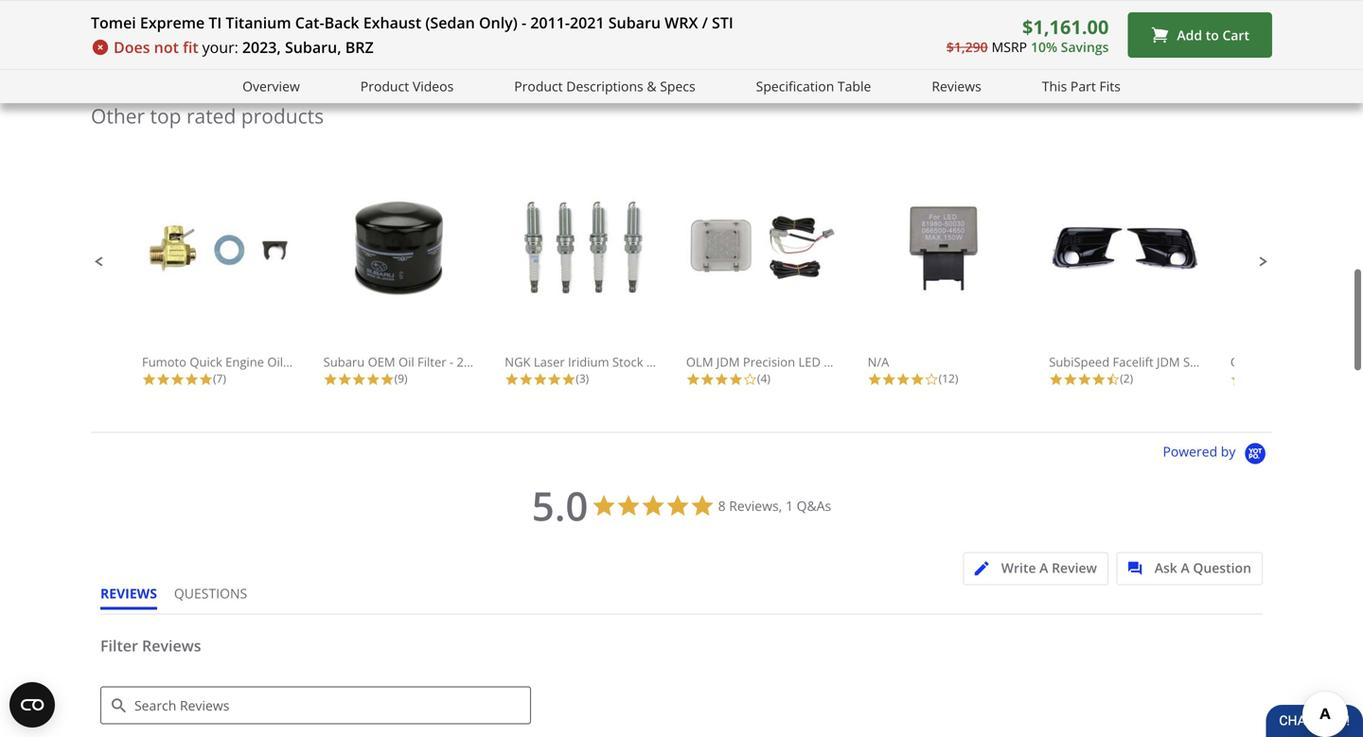 Task type: locate. For each thing, give the bounding box(es) containing it.
1 horizontal spatial -
[[522, 12, 527, 33]]

style right oe
[[1281, 354, 1308, 371]]

3 total reviews element containing (3)
[[505, 371, 656, 387]]

wrx
[[665, 12, 698, 33]]

11 star image from the left
[[896, 373, 910, 387]]

9 star image from the left
[[715, 373, 729, 387]]

2 3 total reviews element from the left
[[1231, 371, 1363, 387]]

n/a
[[868, 354, 889, 371]]

3 total reviews element
[[505, 371, 656, 387], [1231, 371, 1363, 387]]

12 star image from the left
[[910, 373, 925, 387]]

sti
[[712, 12, 734, 33]]

led
[[799, 354, 821, 371]]

&
[[647, 77, 657, 95]]

+...
[[1240, 354, 1257, 371]]

a right ask
[[1181, 559, 1190, 577]]

olm for olm oe style rain guar
[[1231, 354, 1258, 371]]

oil right oem at the left of the page
[[399, 354, 414, 371]]

cart
[[1223, 26, 1250, 44]]

write a review button
[[964, 552, 1109, 586]]

overview link
[[242, 76, 300, 97]]

other top rated products
[[91, 102, 324, 129]]

product down 2011-
[[514, 77, 563, 95]]

add to cart button
[[1128, 12, 1273, 58]]

7 total reviews element
[[142, 371, 294, 387]]

star image
[[142, 373, 156, 387], [156, 373, 170, 387], [170, 373, 185, 387], [352, 373, 366, 387], [380, 373, 394, 387], [548, 373, 562, 387], [562, 373, 576, 387], [686, 373, 701, 387], [715, 373, 729, 387], [868, 373, 882, 387], [882, 373, 896, 387], [1049, 373, 1063, 387], [1092, 373, 1106, 387]]

1 vertical spatial subaru
[[323, 354, 365, 371]]

1 olm from the left
[[686, 354, 713, 371]]

1 star image from the left
[[142, 373, 156, 387]]

oil left drain
[[267, 354, 283, 371]]

ti
[[209, 12, 222, 33]]

powered
[[1163, 442, 1218, 460]]

not
[[154, 37, 179, 57]]

5.0 star rating element
[[532, 479, 588, 533]]

Search Reviews search field
[[100, 687, 531, 725]]

0 horizontal spatial olm
[[686, 354, 713, 371]]

1 a from the left
[[1040, 559, 1049, 577]]

subispeed
[[1049, 354, 1110, 371]]

oem
[[368, 354, 395, 371]]

6 star image from the left
[[548, 373, 562, 387]]

2 style from the left
[[1281, 354, 1308, 371]]

1 horizontal spatial olm
[[1231, 354, 1258, 371]]

specification table
[[756, 77, 871, 95]]

1 vertical spatial -
[[450, 354, 454, 371]]

style
[[1183, 354, 1211, 371], [1281, 354, 1308, 371]]

tab list
[[100, 585, 264, 614]]

this part fits
[[1042, 77, 1121, 95]]

jdm left (4) on the bottom right of the page
[[717, 354, 740, 371]]

5 star image from the left
[[380, 373, 394, 387]]

8 star image from the left
[[686, 373, 701, 387]]

- left 2015-
[[450, 354, 454, 371]]

ngk laser iridium stock heat range...
[[505, 354, 722, 371]]

olm jdm precision led lift gate...
[[686, 354, 882, 371]]

add to cart
[[1177, 26, 1250, 44]]

a right write
[[1040, 559, 1049, 577]]

2 olm from the left
[[1231, 354, 1258, 371]]

1 horizontal spatial 3 total reviews element
[[1231, 371, 1363, 387]]

8 reviews, 1 q&as
[[718, 497, 831, 515]]

3 star image from the left
[[170, 373, 185, 387]]

olm for olm jdm precision led lift gate...
[[686, 354, 713, 371]]

2 a from the left
[[1181, 559, 1190, 577]]

overview
[[242, 77, 300, 95]]

0 vertical spatial reviews
[[932, 77, 982, 95]]

0 horizontal spatial 3 total reviews element
[[505, 371, 656, 387]]

product videos link
[[361, 76, 454, 97]]

0 horizontal spatial product
[[361, 77, 409, 95]]

ngk laser iridium stock heat range... link
[[505, 197, 722, 371]]

magnifying glass image
[[112, 699, 126, 713]]

write
[[1002, 559, 1036, 577]]

star image
[[185, 373, 199, 387], [199, 373, 213, 387], [323, 373, 338, 387], [338, 373, 352, 387], [366, 373, 380, 387], [505, 373, 519, 387], [519, 373, 533, 387], [533, 373, 548, 387], [701, 373, 715, 387], [729, 373, 743, 387], [896, 373, 910, 387], [910, 373, 925, 387], [1063, 373, 1078, 387], [1078, 373, 1092, 387], [1231, 373, 1245, 387]]

empty star image
[[743, 373, 757, 387]]

reviews down the questions
[[142, 636, 201, 656]]

a
[[1040, 559, 1049, 577], [1181, 559, 1190, 577]]

-
[[522, 12, 527, 33], [450, 354, 454, 371]]

specification
[[756, 77, 834, 95]]

(sedan
[[425, 12, 475, 33]]

olm left oe
[[1231, 354, 1258, 371]]

fumoto quick engine oil drain valve...
[[142, 354, 361, 371]]

2 jdm from the left
[[1157, 354, 1180, 371]]

1 horizontal spatial jdm
[[1157, 354, 1180, 371]]

12 star image from the left
[[1049, 373, 1063, 387]]

0 vertical spatial -
[[522, 12, 527, 33]]

this
[[1042, 77, 1067, 95]]

olm oe style rain guar
[[1231, 354, 1363, 371]]

1 horizontal spatial oil
[[399, 354, 414, 371]]

tomei expreme ti titanium cat-back exhaust (sedan only) - 2011-2021 subaru wrx / sti
[[91, 12, 734, 33]]

9 star image from the left
[[701, 373, 715, 387]]

dialog image
[[1128, 562, 1152, 576]]

product inside 'link'
[[361, 77, 409, 95]]

4 star image from the left
[[352, 373, 366, 387]]

2 oil from the left
[[399, 354, 414, 371]]

1 star image from the left
[[185, 373, 199, 387]]

jdm right facelift
[[1157, 354, 1180, 371]]

13 star image from the left
[[1092, 373, 1106, 387]]

subaru,
[[285, 37, 341, 57]]

1 vertical spatial reviews
[[142, 636, 201, 656]]

0 horizontal spatial reviews
[[142, 636, 201, 656]]

a for write
[[1040, 559, 1049, 577]]

1 horizontal spatial a
[[1181, 559, 1190, 577]]

1 horizontal spatial style
[[1281, 354, 1308, 371]]

filter
[[418, 354, 446, 371], [100, 636, 138, 656]]

rated
[[186, 102, 236, 129]]

expreme
[[140, 12, 205, 33]]

brz
[[345, 37, 374, 57]]

$1,290
[[947, 38, 988, 56]]

5.0
[[532, 479, 588, 533]]

reviews down $1,290
[[932, 77, 982, 95]]

jdm
[[717, 354, 740, 371], [1157, 354, 1180, 371]]

ask a question button
[[1117, 552, 1263, 586]]

1 product from the left
[[361, 77, 409, 95]]

guar
[[1339, 354, 1363, 371]]

subaru oem oil filter - 2015-2024...
[[323, 354, 527, 371]]

1 horizontal spatial product
[[514, 77, 563, 95]]

product
[[361, 77, 409, 95], [514, 77, 563, 95]]

0 horizontal spatial filter
[[100, 636, 138, 656]]

ask a question
[[1155, 559, 1252, 577]]

0 horizontal spatial jdm
[[717, 354, 740, 371]]

filter down reviews
[[100, 636, 138, 656]]

2024...
[[489, 354, 527, 371]]

0 horizontal spatial -
[[450, 354, 454, 371]]

0 horizontal spatial oil
[[267, 354, 283, 371]]

$1,161.00
[[1022, 13, 1109, 40]]

reviews,
[[729, 497, 782, 515]]

product for product videos
[[361, 77, 409, 95]]

1 horizontal spatial reviews
[[932, 77, 982, 95]]

ask
[[1155, 559, 1178, 577]]

0 horizontal spatial style
[[1183, 354, 1211, 371]]

2 product from the left
[[514, 77, 563, 95]]

0 vertical spatial filter
[[418, 354, 446, 371]]

half star image
[[1106, 373, 1120, 387]]

olm oe style rain guar link
[[1231, 197, 1363, 371]]

titanium
[[226, 12, 291, 33]]

11 star image from the left
[[882, 373, 896, 387]]

savings
[[1061, 38, 1109, 56]]

subaru left oem at the left of the page
[[323, 354, 365, 371]]

1 vertical spatial filter
[[100, 636, 138, 656]]

5 star image from the left
[[366, 373, 380, 387]]

- right only)
[[522, 12, 527, 33]]

olm right heat
[[686, 354, 713, 371]]

q&as
[[797, 497, 831, 515]]

style left 'drl'
[[1183, 354, 1211, 371]]

15 star image from the left
[[1231, 373, 1245, 387]]

product down brz
[[361, 77, 409, 95]]

subaru left the wrx
[[609, 12, 661, 33]]

filter right (9)
[[418, 354, 446, 371]]

1 horizontal spatial subaru
[[609, 12, 661, 33]]

write no frame image
[[975, 562, 999, 576]]

0 horizontal spatial a
[[1040, 559, 1049, 577]]

to
[[1206, 26, 1219, 44]]

products
[[241, 102, 324, 129]]

1 3 total reviews element from the left
[[505, 371, 656, 387]]

open widget image
[[9, 683, 55, 728]]

(3)
[[576, 371, 589, 386]]

heat
[[647, 354, 674, 371]]



Task type: describe. For each thing, give the bounding box(es) containing it.
1 horizontal spatial filter
[[418, 354, 446, 371]]

subispeed facelift jdm style drl +...
[[1049, 354, 1257, 371]]

product for product descriptions & specs
[[514, 77, 563, 95]]

top
[[150, 102, 181, 129]]

4 total reviews element
[[686, 371, 838, 387]]

3 total reviews element for iridium
[[505, 371, 656, 387]]

1 jdm from the left
[[717, 354, 740, 371]]

product descriptions & specs
[[514, 77, 696, 95]]

9 total reviews element
[[323, 371, 475, 387]]

2023,
[[242, 37, 281, 57]]

back
[[324, 12, 359, 33]]

10 star image from the left
[[868, 373, 882, 387]]

2011-
[[530, 12, 570, 33]]

2 star image from the left
[[156, 373, 170, 387]]

reviews inside heading
[[142, 636, 201, 656]]

empty star image
[[925, 373, 939, 387]]

add
[[1177, 26, 1203, 44]]

rain
[[1311, 354, 1336, 371]]

does
[[114, 37, 150, 57]]

table
[[838, 77, 871, 95]]

by
[[1221, 442, 1236, 460]]

tomei
[[91, 12, 136, 33]]

this part fits link
[[1042, 76, 1121, 97]]

8
[[718, 497, 726, 515]]

2021
[[570, 12, 605, 33]]

question
[[1193, 559, 1252, 577]]

8 star image from the left
[[533, 373, 548, 387]]

6 star image from the left
[[505, 373, 519, 387]]

13 star image from the left
[[1063, 373, 1078, 387]]

0 horizontal spatial subaru
[[323, 354, 365, 371]]

specs
[[660, 77, 696, 95]]

fumoto
[[142, 354, 187, 371]]

olm jdm precision led lift gate... link
[[686, 197, 882, 371]]

fits
[[1100, 77, 1121, 95]]

a for ask
[[1181, 559, 1190, 577]]

subaru oem oil filter - 2015-2024... link
[[323, 197, 527, 371]]

valve...
[[321, 354, 361, 371]]

only)
[[479, 12, 518, 33]]

(7)
[[213, 371, 226, 386]]

specification table link
[[756, 76, 871, 97]]

precision
[[743, 354, 795, 371]]

reviews link
[[932, 76, 982, 97]]

7 star image from the left
[[519, 373, 533, 387]]

fumoto quick engine oil drain valve... link
[[142, 197, 361, 371]]

2015-
[[457, 354, 489, 371]]

(4)
[[757, 371, 771, 386]]

powered by
[[1163, 442, 1239, 460]]

your:
[[202, 37, 238, 57]]

cat-
[[295, 12, 324, 33]]

facelift
[[1113, 354, 1154, 371]]

gate...
[[845, 354, 882, 371]]

product videos
[[361, 77, 454, 95]]

$1,161.00 $1,290 msrp 10% savings
[[947, 13, 1109, 56]]

ngk
[[505, 354, 531, 371]]

does not fit your: 2023, subaru, brz
[[114, 37, 374, 57]]

1 style from the left
[[1183, 354, 1211, 371]]

filter inside heading
[[100, 636, 138, 656]]

n/a link
[[868, 197, 1019, 371]]

/
[[702, 12, 708, 33]]

14 star image from the left
[[1078, 373, 1092, 387]]

filter reviews heading
[[100, 636, 1263, 673]]

other
[[91, 102, 145, 129]]

12 total reviews element
[[868, 371, 1019, 387]]

descriptions
[[566, 77, 644, 95]]

product descriptions & specs link
[[514, 76, 696, 97]]

questions
[[174, 585, 247, 603]]

drl
[[1214, 354, 1237, 371]]

videos
[[413, 77, 454, 95]]

2 total reviews element
[[1049, 371, 1201, 387]]

tab list containing reviews
[[100, 585, 264, 614]]

(9)
[[394, 371, 408, 386]]

(12)
[[939, 371, 959, 386]]

drain
[[286, 354, 318, 371]]

laser
[[534, 354, 565, 371]]

0 vertical spatial subaru
[[609, 12, 661, 33]]

3 total reviews element for style
[[1231, 371, 1363, 387]]

stock
[[612, 354, 643, 371]]

10 star image from the left
[[729, 373, 743, 387]]

2 star image from the left
[[199, 373, 213, 387]]

10%
[[1031, 38, 1058, 56]]

powered by link
[[1163, 442, 1273, 466]]

oe
[[1261, 354, 1277, 371]]

exhaust
[[363, 12, 421, 33]]

subispeed facelift jdm style drl +... link
[[1049, 197, 1257, 371]]

write a review
[[1002, 559, 1097, 577]]

part
[[1071, 77, 1096, 95]]

(2)
[[1120, 371, 1133, 386]]

quick
[[190, 354, 222, 371]]

review
[[1052, 559, 1097, 577]]

reviews
[[100, 585, 157, 603]]

3 star image from the left
[[323, 373, 338, 387]]

1 oil from the left
[[267, 354, 283, 371]]

fit
[[183, 37, 198, 57]]

4 star image from the left
[[338, 373, 352, 387]]

msrp
[[992, 38, 1027, 56]]

filter reviews
[[100, 636, 201, 656]]

7 star image from the left
[[562, 373, 576, 387]]

1
[[786, 497, 793, 515]]

lift
[[824, 354, 842, 371]]



Task type: vqa. For each thing, say whether or not it's contained in the screenshot.
SSSAVE5
no



